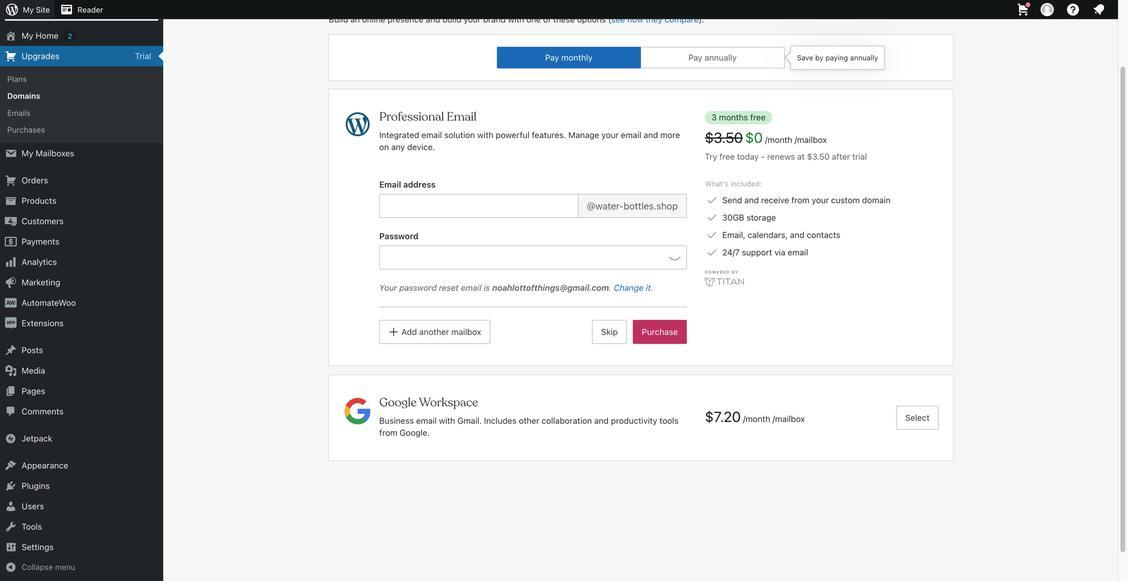 Task type: locate. For each thing, give the bounding box(es) containing it.
google
[[379, 395, 417, 410]]

my for my site
[[23, 5, 34, 14]]

your inside professional email integrated email solution with powerful features. manage your email and more on any device.
[[602, 130, 619, 140]]

/month right the $7.20
[[743, 414, 771, 424]]

manage your notifications image
[[1092, 2, 1106, 17]]

with down the workspace
[[439, 416, 455, 426]]

password
[[379, 231, 419, 241]]

img image for jetpack
[[5, 432, 17, 444]]

).
[[699, 14, 705, 24]]

None text field
[[379, 194, 579, 218]]

img image inside extensions link
[[5, 317, 17, 329]]

0 horizontal spatial .
[[609, 283, 612, 293]]

email left "more"
[[621, 130, 642, 140]]

email for email
[[422, 130, 442, 140]]

pages link
[[0, 381, 163, 401]]

email inside google workspace business email with gmail. includes other collaboration and productivity tools from google.
[[416, 416, 437, 426]]

and left productivity
[[594, 416, 609, 426]]

with right solution
[[477, 130, 494, 140]]

from inside google workspace business email with gmail. includes other collaboration and productivity tools from google.
[[379, 428, 397, 438]]

pay down ).
[[689, 53, 703, 62]]

renews
[[767, 152, 795, 162]]

0 horizontal spatial pay
[[545, 53, 559, 62]]

2 vertical spatial your
[[812, 195, 829, 205]]

try free today - renews at $3.50 after trial
[[705, 152, 867, 162]]

1 horizontal spatial from
[[792, 195, 810, 205]]

img image inside jetpack link
[[5, 432, 17, 444]]

my down purchases
[[22, 148, 33, 158]]

2 horizontal spatial with
[[508, 14, 524, 24]]

0 horizontal spatial email
[[379, 180, 401, 189]]

custom domain
[[831, 195, 891, 205]]

pay inside option
[[545, 53, 559, 62]]

Pay monthly radio
[[497, 47, 640, 68]]

/month inside $3.50 $0 /month /mailbox
[[765, 135, 793, 145]]

1 horizontal spatial with
[[477, 130, 494, 140]]

productivity
[[611, 416, 658, 426]]

1 horizontal spatial your
[[602, 130, 619, 140]]

24/7
[[723, 247, 740, 257]]

options
[[577, 14, 606, 24]]

payments
[[22, 236, 59, 246]]

img image left payments
[[5, 236, 17, 248]]

and left build
[[426, 14, 440, 24]]

2
[[68, 32, 72, 40]]

upgrade
[[96, 4, 126, 13]]

menu
[[55, 562, 75, 571]]

email up device.
[[422, 130, 442, 140]]

img image inside automatewoo "link"
[[5, 297, 17, 309]]

/mailbox
[[795, 135, 827, 145], [773, 414, 805, 424]]

plans link
[[0, 71, 163, 87]]

2 img image from the top
[[5, 297, 17, 309]]

img image
[[5, 236, 17, 248], [5, 297, 17, 309], [5, 317, 17, 329], [5, 432, 17, 444]]

. left "change" on the right
[[609, 283, 612, 293]]

email for password
[[461, 283, 482, 293]]

1 vertical spatial your
[[602, 130, 619, 140]]

email up google.
[[416, 416, 437, 426]]

and left "more"
[[644, 130, 658, 140]]

img image inside payments link
[[5, 236, 17, 248]]

.
[[609, 283, 612, 293], [651, 283, 654, 293]]

0 vertical spatial with
[[508, 14, 524, 24]]

another
[[419, 327, 449, 337]]

users
[[22, 501, 44, 511]]

email
[[447, 109, 477, 125], [379, 180, 401, 189]]

email up solution
[[447, 109, 477, 125]]

orders
[[22, 175, 48, 185]]

your right build
[[464, 14, 481, 24]]

jetpack link
[[0, 428, 163, 449]]

0 vertical spatial $3.50
[[705, 129, 743, 146]]

settings link
[[0, 537, 163, 557]]

main content
[[329, 0, 953, 460]]

purchases
[[7, 125, 45, 134]]

2 vertical spatial my
[[22, 148, 33, 158]]

bottles.shop‬
[[624, 200, 678, 212]]

purchase
[[642, 327, 678, 337]]

1 pay from the left
[[545, 53, 559, 62]]

-
[[761, 152, 765, 162]]

img image for payments
[[5, 236, 17, 248]]

reader
[[78, 5, 103, 14]]

paying
[[826, 53, 848, 62]]

address
[[403, 180, 436, 189]]

annually inside tooltip
[[850, 53, 879, 62]]

more
[[661, 130, 680, 140]]

add another mailbox
[[402, 327, 481, 337]]

0 horizontal spatial annually
[[705, 53, 737, 62]]

trial
[[135, 51, 151, 61]]

save
[[797, 53, 814, 62]]

0 horizontal spatial from
[[379, 428, 397, 438]]

today
[[737, 152, 759, 162]]

0 horizontal spatial your
[[464, 14, 481, 24]]

integrated
[[379, 130, 419, 140]]

$3.50
[[705, 129, 743, 146], [807, 152, 830, 162]]

img image left extensions
[[5, 317, 17, 329]]

my site link
[[0, 0, 55, 19]]

2 pay from the left
[[689, 53, 703, 62]]

1 horizontal spatial pay
[[689, 53, 703, 62]]

your right manage
[[602, 130, 619, 140]]

0 vertical spatial email
[[447, 109, 477, 125]]

any
[[391, 142, 405, 152]]

0 vertical spatial free
[[751, 112, 766, 122]]

save by paying annually tooltip
[[785, 46, 885, 70]]

1 vertical spatial /mailbox
[[773, 414, 805, 424]]

automatewoo
[[22, 298, 76, 308]]

my left "home"
[[22, 31, 33, 41]]

noahlottofthings@gmail.com
[[492, 283, 609, 293]]

at
[[798, 152, 805, 162]]

pay left monthly
[[545, 53, 559, 62]]

orders link
[[0, 170, 163, 190]]

in trial
[[53, 4, 74, 13]]

$3.50 right at
[[807, 152, 830, 162]]

1 img image from the top
[[5, 236, 17, 248]]

my right "14"
[[23, 5, 34, 14]]

annually inside 'option'
[[705, 53, 737, 62]]

4 img image from the top
[[5, 432, 17, 444]]

emails link
[[0, 104, 163, 121]]

with inside google workspace business email with gmail. includes other collaboration and productivity tools from google.
[[439, 416, 455, 426]]

by
[[816, 53, 824, 62]]

$3.50 $0 /month /mailbox
[[705, 129, 827, 146]]

my inside my site link
[[23, 5, 34, 14]]

1 vertical spatial from
[[379, 428, 397, 438]]

email left is
[[461, 283, 482, 293]]

email inside professional email integrated email solution with powerful features. manage your email and more on any device.
[[447, 109, 477, 125]]

img image left jetpack
[[5, 432, 17, 444]]

free right try
[[720, 152, 735, 162]]

1 vertical spatial with
[[477, 130, 494, 140]]

(
[[608, 14, 612, 24]]

3
[[712, 112, 717, 122]]

email left address
[[379, 180, 401, 189]]

2 horizontal spatial your
[[812, 195, 829, 205]]

from right receive
[[792, 195, 810, 205]]

None password field
[[379, 246, 687, 270]]

my
[[23, 5, 34, 14], [22, 31, 33, 41], [22, 148, 33, 158]]

comments link
[[0, 401, 163, 422]]

your password reset email is noahlottofthings@gmail.com . change it .
[[379, 283, 654, 293]]

your up and contacts
[[812, 195, 829, 205]]

1 . from the left
[[609, 283, 612, 293]]

img image for extensions
[[5, 317, 17, 329]]

receive
[[761, 195, 789, 205]]

plans
[[7, 74, 27, 83]]

pages
[[22, 386, 45, 396]]

add
[[402, 327, 417, 337]]

powered by titan image
[[705, 267, 792, 286]]

pay inside 'option'
[[689, 53, 703, 62]]

0 horizontal spatial with
[[439, 416, 455, 426]]

1 horizontal spatial .
[[651, 283, 654, 293]]

features.
[[532, 130, 566, 140]]

1 horizontal spatial email
[[447, 109, 477, 125]]

after
[[832, 152, 850, 162]]

/mailbox inside $7.20 /month /mailbox
[[773, 414, 805, 424]]

img image left automatewoo
[[5, 297, 17, 309]]

from down business
[[379, 428, 397, 438]]

password
[[400, 283, 437, 293]]

option group
[[497, 47, 785, 68]]

Pay annually radio
[[640, 47, 785, 68]]

$3.50 down months
[[705, 129, 743, 146]]

build an online presence and build your brand with one of these options ( see how they compare ).
[[329, 14, 705, 24]]

these
[[553, 14, 575, 24]]

posts
[[22, 345, 43, 355]]

one
[[527, 14, 541, 24]]

what's
[[705, 180, 729, 188]]

1 horizontal spatial annually
[[850, 53, 879, 62]]

it
[[646, 283, 651, 293]]

my inside the my mailboxes link
[[22, 148, 33, 158]]

domains link
[[0, 87, 163, 104]]

settings
[[22, 542, 54, 552]]

pay for pay annually
[[689, 53, 703, 62]]

. right "change" on the right
[[651, 283, 654, 293]]

1 vertical spatial my
[[22, 31, 33, 41]]

1 vertical spatial $3.50
[[807, 152, 830, 162]]

0 vertical spatial /mailbox
[[795, 135, 827, 145]]

/month up renews
[[765, 135, 793, 145]]

0 vertical spatial /month
[[765, 135, 793, 145]]

0 vertical spatial your
[[464, 14, 481, 24]]

analytics
[[22, 257, 57, 267]]

and down included:
[[745, 195, 759, 205]]

0 horizontal spatial $3.50
[[705, 129, 743, 146]]

0 vertical spatial my
[[23, 5, 34, 14]]

my site
[[23, 5, 50, 14]]

support
[[742, 247, 772, 257]]

months
[[719, 112, 748, 122]]

add another mailbox button
[[379, 320, 490, 344]]

1 vertical spatial /month
[[743, 414, 771, 424]]

with left one at the left of the page
[[508, 14, 524, 24]]

2 vertical spatial with
[[439, 416, 455, 426]]

email for workspace
[[416, 416, 437, 426]]

skip button
[[592, 320, 627, 344]]

‎@water-
[[587, 200, 624, 212]]

change
[[614, 283, 644, 293]]

0 horizontal spatial free
[[720, 152, 735, 162]]

3 img image from the top
[[5, 317, 17, 329]]

collapse menu
[[22, 562, 75, 571]]

free up $0
[[751, 112, 766, 122]]



Task type: describe. For each thing, give the bounding box(es) containing it.
posts link
[[0, 340, 163, 360]]

24/7 support via email
[[723, 247, 809, 257]]

includes
[[484, 416, 517, 426]]

my mailboxes link
[[0, 143, 163, 163]]

send
[[723, 195, 742, 205]]

1 horizontal spatial free
[[751, 112, 766, 122]]

solution
[[444, 130, 475, 140]]

pay for pay monthly
[[545, 53, 559, 62]]

home
[[36, 31, 59, 41]]

plugins link
[[0, 476, 163, 496]]

build
[[329, 14, 348, 24]]

for $1
[[128, 4, 147, 13]]

select
[[906, 413, 930, 423]]

change it link
[[614, 283, 651, 293]]

/mailbox inside $3.50 $0 /month /mailbox
[[795, 135, 827, 145]]

collapse menu link
[[0, 557, 163, 577]]

/month inside $7.20 /month /mailbox
[[743, 414, 771, 424]]

presence
[[388, 14, 424, 24]]

with inside professional email integrated email solution with powerful features. manage your email and more on any device.
[[477, 130, 494, 140]]

gmail.
[[458, 416, 482, 426]]

my profile image
[[1041, 3, 1054, 16]]

2 . from the left
[[651, 283, 654, 293]]

try
[[705, 152, 717, 162]]

on
[[379, 142, 389, 152]]

my shopping cart image
[[1016, 2, 1031, 17]]

payments link
[[0, 231, 163, 252]]

calendars,
[[748, 230, 788, 240]]

your
[[379, 283, 397, 293]]

days
[[22, 4, 38, 13]]

left
[[40, 4, 51, 13]]

other
[[519, 416, 540, 426]]

see how they compare link
[[612, 14, 699, 24]]

automatewoo link
[[0, 293, 163, 313]]

via email
[[775, 247, 809, 257]]

send and receive from your custom domain
[[723, 195, 891, 205]]

upgrades
[[22, 51, 60, 61]]

business
[[379, 416, 414, 426]]

1 vertical spatial free
[[720, 152, 735, 162]]

professional
[[379, 109, 444, 125]]

google workspace business email with gmail. includes other collaboration and productivity tools from google.
[[379, 395, 679, 438]]

pay annually
[[689, 53, 737, 62]]

how
[[628, 14, 644, 24]]

save by paying annually
[[797, 53, 879, 62]]

0 vertical spatial from
[[792, 195, 810, 205]]

marketing
[[22, 277, 60, 287]]

workspace
[[419, 395, 478, 410]]

my home
[[22, 31, 59, 41]]

monthly
[[562, 53, 593, 62]]

pay monthly
[[545, 53, 593, 62]]

customers
[[22, 216, 64, 226]]

img image for automatewoo
[[5, 297, 17, 309]]

jetpack
[[22, 433, 52, 443]]

and inside google workspace business email with gmail. includes other collaboration and productivity tools from google.
[[594, 416, 609, 426]]

purchase button
[[633, 320, 687, 344]]

upgrade for $1
[[96, 4, 147, 13]]

and inside professional email integrated email solution with powerful features. manage your email and more on any device.
[[644, 130, 658, 140]]

‎@water-bottles.shop‬
[[587, 200, 678, 212]]

plugins
[[22, 481, 50, 491]]

professional email integrated email solution with powerful features. manage your email and more on any device.
[[379, 109, 680, 152]]

skip
[[601, 327, 618, 337]]

emails
[[7, 108, 31, 117]]

device.
[[407, 142, 435, 152]]

tools
[[22, 522, 42, 531]]

analytics link
[[0, 252, 163, 272]]

reader link
[[55, 0, 108, 19]]

my mailboxes
[[22, 148, 74, 158]]

products
[[22, 196, 57, 205]]

main content containing $3.50
[[329, 0, 953, 460]]

build
[[443, 14, 462, 24]]

tools link
[[0, 516, 163, 537]]

google.
[[400, 428, 430, 438]]

help image
[[1066, 2, 1081, 17]]

reset
[[439, 283, 459, 293]]

of
[[543, 14, 551, 24]]

1 vertical spatial email
[[379, 180, 401, 189]]

extensions
[[22, 318, 64, 328]]

extensions link
[[0, 313, 163, 333]]

mailbox
[[452, 327, 481, 337]]

media
[[22, 365, 45, 375]]

my for my home
[[22, 31, 33, 41]]

included:
[[731, 180, 762, 188]]

appearance link
[[0, 455, 163, 476]]

appearance
[[22, 460, 68, 470]]

3 months free
[[712, 112, 766, 122]]

1 horizontal spatial $3.50
[[807, 152, 830, 162]]

users link
[[0, 496, 163, 516]]

compare
[[665, 14, 699, 24]]

option group containing pay monthly
[[497, 47, 785, 68]]

my for my mailboxes
[[22, 148, 33, 158]]



Task type: vqa. For each thing, say whether or not it's contained in the screenshot.
Socialing icon's Toggle menu image
no



